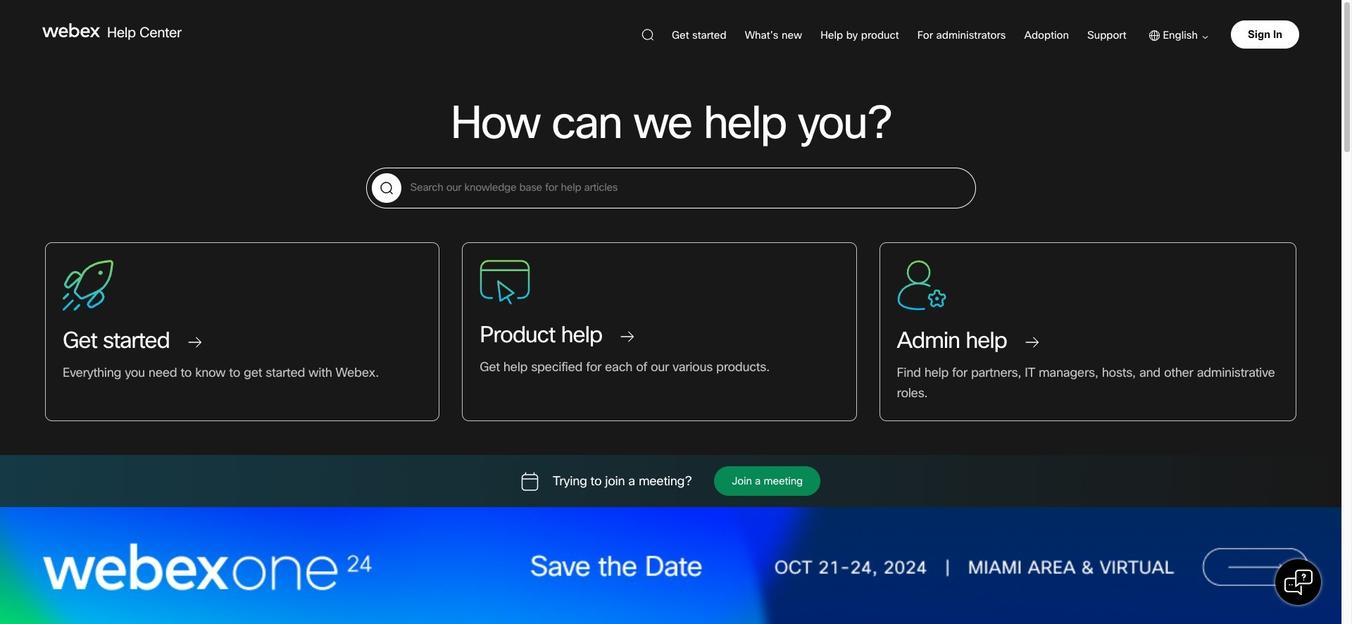 Task type: describe. For each thing, give the bounding box(es) containing it.
admin help image
[[897, 260, 947, 311]]

get started image
[[63, 260, 113, 311]]

0 vertical spatial search icon image
[[642, 29, 654, 41]]

chat help image
[[1285, 568, 1313, 597]]

product help image
[[480, 260, 531, 305]]



Task type: locate. For each thing, give the bounding box(es) containing it.
arrow image
[[1198, 36, 1209, 39]]

0 horizontal spatial search icon image
[[372, 173, 401, 203]]

search-input field
[[367, 168, 975, 208]]

search icon image
[[642, 29, 654, 41], [372, 173, 401, 203]]

webexone2024 image
[[0, 507, 1342, 624]]

webex logo image
[[42, 23, 100, 37]]

1 vertical spatial search icon image
[[372, 173, 401, 203]]

1 horizontal spatial search icon image
[[642, 29, 654, 41]]



Task type: vqa. For each thing, say whether or not it's contained in the screenshot.
Admin Help image
yes



